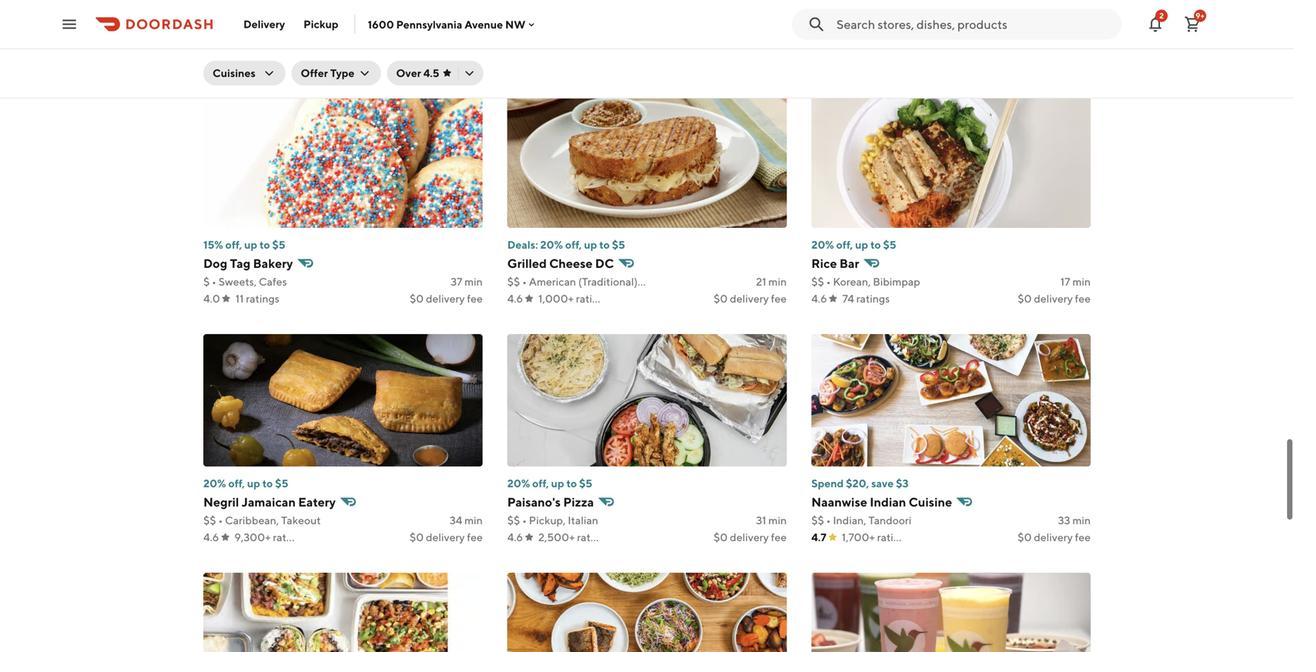Task type: describe. For each thing, give the bounding box(es) containing it.
over
[[396, 67, 421, 79]]

20% for paisano's pizza
[[507, 477, 530, 490]]

4.6 for paisano's pizza
[[507, 531, 523, 544]]

ratings for naanwise indian cuisine
[[877, 531, 911, 544]]

up for rice bar
[[855, 238, 868, 251]]

$$ for noma pizza
[[811, 37, 824, 49]]

20% off, up to $5 for bar
[[811, 238, 896, 251]]

american
[[529, 275, 576, 288]]

to for negril jamaican eatery
[[262, 477, 273, 490]]

dessert
[[268, 37, 306, 49]]

2,500+
[[538, 531, 575, 544]]

4.6 for negril jamaican eatery
[[203, 531, 219, 544]]

delivery for naanwise indian cuisine
[[1034, 531, 1073, 544]]

Store search: begin typing to search for stores available on DoorDash text field
[[837, 16, 1112, 33]]

334
[[232, 54, 251, 66]]

$$ • italian, pizza
[[811, 37, 894, 49]]

9,300+
[[234, 531, 271, 544]]

notification bell image
[[1146, 15, 1165, 34]]

29
[[754, 37, 766, 49]]

$0 delivery fee for rice bar
[[1018, 292, 1091, 305]]

to for dog tag bakery
[[260, 238, 270, 251]]

$0 for paisano's pizza
[[714, 531, 728, 544]]

off, for paisano's pizza
[[532, 477, 549, 490]]

20% for rice bar
[[811, 238, 834, 251]]

• for dog tag bakery
[[212, 275, 216, 288]]

dog
[[203, 256, 227, 271]]

$0 for dog tag bakery
[[410, 292, 424, 305]]

delivery for sbarro
[[426, 54, 465, 66]]

spend
[[811, 477, 844, 490]]

$0 delivery fee for negril jamaican eatery
[[410, 531, 483, 544]]

9+
[[1196, 11, 1205, 20]]

eatery
[[298, 495, 336, 510]]

$$ for paisano's pizza
[[507, 514, 520, 527]]

20% off, up to $5 for jamaican
[[203, 477, 288, 490]]

soup,
[[529, 37, 557, 49]]

grilled
[[507, 256, 547, 271]]

• for noma pizza
[[826, 37, 831, 49]]

rice bar
[[811, 256, 859, 271]]

$0 delivery fee for sbarro
[[410, 54, 483, 66]]

pickup button
[[294, 12, 348, 37]]

$0 delivery fee for paisano's pizza
[[714, 531, 787, 544]]

delivery for negril jamaican eatery
[[426, 531, 465, 544]]

ratings for dog tag bakery
[[246, 292, 279, 305]]

$$ • american (traditional), sandwiches
[[507, 275, 701, 288]]

over 4.5 button
[[387, 61, 483, 86]]

cuisine
[[909, 495, 952, 510]]

noma pizza
[[811, 17, 879, 32]]

ratings for rice bar
[[856, 292, 890, 305]]

41
[[452, 37, 462, 49]]

tag
[[230, 256, 251, 271]]

tandoori
[[869, 514, 912, 527]]

20% for negril jamaican eatery
[[203, 477, 226, 490]]

sandwiches
[[642, 275, 701, 288]]

bibimpap
[[873, 275, 920, 288]]

bar
[[840, 256, 859, 271]]

delivery
[[243, 18, 285, 30]]

indian
[[870, 495, 906, 510]]

save
[[871, 477, 894, 490]]

delivery button
[[234, 12, 294, 37]]

cheese
[[549, 256, 593, 271]]

indian,
[[833, 514, 866, 527]]

$
[[203, 275, 210, 288]]

rice
[[811, 256, 837, 271]]

fee for naanwise indian cuisine
[[1075, 531, 1091, 544]]

dog tag bakery
[[203, 256, 293, 271]]

• for naanwise indian cuisine
[[826, 514, 831, 527]]

• for grilled cheese dc
[[522, 275, 527, 288]]

1600 pennsylvania avenue nw
[[368, 18, 526, 31]]

cuisines
[[213, 67, 256, 79]]

34
[[450, 514, 462, 527]]

deals:
[[507, 238, 538, 251]]

italian
[[568, 514, 598, 527]]

$$ • indian, tandoori
[[811, 514, 912, 527]]

naanwise
[[811, 495, 867, 510]]

$5 for paisano's pizza
[[579, 477, 592, 490]]

$$ • soup, melts
[[507, 37, 587, 49]]

$$ • korean, bibimpap
[[811, 275, 920, 288]]

$3
[[896, 477, 909, 490]]

fee for grilled cheese dc
[[771, 292, 787, 305]]

fee for paisano's pizza
[[771, 531, 787, 544]]

1600
[[368, 18, 394, 31]]

37 min
[[451, 275, 483, 288]]

min for rice bar
[[1073, 275, 1091, 288]]

min for dog tag bakery
[[465, 275, 483, 288]]

ratings for negril jamaican eatery
[[273, 531, 306, 544]]

41 min
[[452, 37, 483, 49]]

over 4.5
[[396, 67, 439, 79]]

offer type
[[301, 67, 355, 79]]

$$ for naanwise indian cuisine
[[811, 514, 824, 527]]

17
[[1061, 275, 1070, 288]]

21 min
[[756, 275, 787, 288]]

pizzeria,
[[225, 37, 266, 49]]

ratings for grilled cheese dc
[[576, 292, 609, 305]]

spend $20, save $3
[[811, 477, 909, 490]]

9,300+ ratings
[[234, 531, 306, 544]]

74 ratings
[[842, 292, 890, 305]]

334 ratings
[[232, 54, 286, 66]]

deals: 20% off, up to $5
[[507, 238, 625, 251]]

fee for negril jamaican eatery
[[467, 531, 483, 544]]

$0 for sbarro
[[410, 54, 424, 66]]

$$ • pizzeria, dessert
[[203, 37, 306, 49]]

ratings for paisano's pizza
[[577, 531, 611, 544]]

negril
[[203, 495, 239, 510]]

• for rice bar
[[826, 275, 831, 288]]

2
[[1159, 11, 1164, 20]]

bakery
[[253, 256, 293, 271]]

min for naanwise indian cuisine
[[1073, 514, 1091, 527]]

off, for rice bar
[[836, 238, 853, 251]]

min for paisano's pizza
[[769, 514, 787, 527]]

dc
[[595, 256, 614, 271]]

$$ for grilled cheese dc
[[507, 275, 520, 288]]

delivery for grilled cheese dc
[[730, 292, 769, 305]]

to for paisano's pizza
[[566, 477, 577, 490]]

21
[[756, 275, 766, 288]]

4.1
[[203, 54, 217, 66]]

1,000+ ratings
[[538, 292, 609, 305]]

fee for rice bar
[[1075, 292, 1091, 305]]

20% off, up to $5 for pizza
[[507, 477, 592, 490]]

4.0
[[203, 292, 220, 305]]

11 ratings
[[236, 292, 279, 305]]

grilled cheese dc
[[507, 256, 614, 271]]

4.6 for rice bar
[[811, 292, 827, 305]]

offer type button
[[292, 61, 381, 86]]

2,500+ ratings
[[538, 531, 611, 544]]

37
[[451, 275, 462, 288]]



Task type: locate. For each thing, give the bounding box(es) containing it.
min for grilled cheese dc
[[769, 275, 787, 288]]

min right 33
[[1073, 514, 1091, 527]]

noma
[[811, 17, 846, 32]]

4.6 down paisano's
[[507, 531, 523, 544]]

$5 for negril jamaican eatery
[[275, 477, 288, 490]]

min right 29
[[769, 37, 787, 49]]

pickup,
[[529, 514, 566, 527]]

$5 up bibimpap
[[883, 238, 896, 251]]

1,700+ ratings
[[842, 531, 911, 544]]

• down rice
[[826, 275, 831, 288]]

pizza right the italian,
[[868, 37, 894, 49]]

• left soup,
[[522, 37, 527, 49]]

negril jamaican eatery
[[203, 495, 336, 510]]

34 min
[[450, 514, 483, 527]]

fee down the '34 min'
[[467, 531, 483, 544]]

$$ down grilled at the top of the page
[[507, 275, 520, 288]]

ratings down $$ • american (traditional), sandwiches
[[576, 292, 609, 305]]

fee down 17 min at the right of the page
[[1075, 292, 1091, 305]]

$$ down negril
[[203, 514, 216, 527]]

pizza up $$ • italian, pizza
[[849, 17, 879, 32]]

32
[[1058, 37, 1070, 49]]

$0 delivery fee down 33
[[1018, 531, 1091, 544]]

$0 for naanwise indian cuisine
[[1018, 531, 1032, 544]]

pizza up italian
[[563, 495, 594, 510]]

min right the 21
[[769, 275, 787, 288]]

delivery down 31
[[730, 531, 769, 544]]

9+ button
[[1177, 9, 1208, 40]]

fee down 37 min
[[467, 292, 483, 305]]

fee down 33 min
[[1075, 531, 1091, 544]]

2 horizontal spatial 20% off, up to $5
[[811, 238, 896, 251]]

• for sbarro
[[218, 37, 223, 49]]

to up bakery
[[260, 238, 270, 251]]

fee
[[467, 54, 483, 66], [467, 292, 483, 305], [771, 292, 787, 305], [1075, 292, 1091, 305], [467, 531, 483, 544], [771, 531, 787, 544], [1075, 531, 1091, 544]]

4.6 down negril
[[203, 531, 219, 544]]

delivery down 33
[[1034, 531, 1073, 544]]

pizza for paisano's pizza
[[563, 495, 594, 510]]

$0 delivery fee for dog tag bakery
[[410, 292, 483, 305]]

$$ down rice
[[811, 275, 824, 288]]

min for noma pizza
[[1073, 37, 1091, 49]]

• up '4.7'
[[826, 514, 831, 527]]

• down noma
[[826, 37, 831, 49]]

to up 'jamaican'
[[262, 477, 273, 490]]

off, up bar in the right top of the page
[[836, 238, 853, 251]]

pizza
[[849, 17, 879, 32], [868, 37, 894, 49], [563, 495, 594, 510]]

•
[[218, 37, 223, 49], [522, 37, 527, 49], [826, 37, 831, 49], [212, 275, 216, 288], [522, 275, 527, 288], [826, 275, 831, 288], [218, 514, 223, 527], [522, 514, 527, 527], [826, 514, 831, 527]]

• down negril
[[218, 514, 223, 527]]

$5 for rice bar
[[883, 238, 896, 251]]

ratings
[[253, 54, 286, 66], [246, 292, 279, 305], [576, 292, 609, 305], [856, 292, 890, 305], [273, 531, 306, 544], [577, 531, 611, 544], [877, 531, 911, 544]]

up up 'jamaican'
[[247, 477, 260, 490]]

1,700+
[[842, 531, 875, 544]]

15%
[[203, 238, 223, 251]]

33 min
[[1058, 514, 1091, 527]]

• for negril jamaican eatery
[[218, 514, 223, 527]]

min right 37
[[465, 275, 483, 288]]

offer
[[301, 67, 328, 79]]

naanwise indian cuisine
[[811, 495, 952, 510]]

$5
[[272, 238, 285, 251], [612, 238, 625, 251], [883, 238, 896, 251], [275, 477, 288, 490], [579, 477, 592, 490]]

$0 delivery fee down 34
[[410, 531, 483, 544]]

pickup
[[304, 18, 339, 30]]

4.6 for grilled cheese dc
[[507, 292, 523, 305]]

$ • sweets, cafes
[[203, 275, 287, 288]]

min right 41
[[465, 37, 483, 49]]

31 min
[[756, 514, 787, 527]]

nw
[[505, 18, 526, 31]]

$0 delivery fee down 37
[[410, 292, 483, 305]]

• right $
[[212, 275, 216, 288]]

$0 delivery fee
[[410, 54, 483, 66], [410, 292, 483, 305], [714, 292, 787, 305], [1018, 292, 1091, 305], [410, 531, 483, 544], [714, 531, 787, 544], [1018, 531, 1091, 544]]

$5 up italian
[[579, 477, 592, 490]]

cafes
[[259, 275, 287, 288]]

$0 delivery fee down 31
[[714, 531, 787, 544]]

off, up cheese
[[565, 238, 582, 251]]

20% off, up to $5 up paisano's pizza
[[507, 477, 592, 490]]

$$ up '4.7'
[[811, 514, 824, 527]]

delivery for paisano's pizza
[[730, 531, 769, 544]]

20% up rice
[[811, 238, 834, 251]]

min right 34
[[465, 514, 483, 527]]

• down paisano's
[[522, 514, 527, 527]]

4.6 left 74
[[811, 292, 827, 305]]

avenue
[[465, 18, 503, 31]]

4.6 down grilled at the top of the page
[[507, 292, 523, 305]]

delivery for dog tag bakery
[[426, 292, 465, 305]]

paisano's
[[507, 495, 561, 510]]

type
[[330, 67, 355, 79]]

1,000+
[[538, 292, 574, 305]]

33
[[1058, 514, 1070, 527]]

ratings down the $$ • pizzeria, dessert
[[253, 54, 286, 66]]

up for paisano's pizza
[[551, 477, 564, 490]]

20% up negril
[[203, 477, 226, 490]]

0 horizontal spatial 20% off, up to $5
[[203, 477, 288, 490]]

2 vertical spatial pizza
[[563, 495, 594, 510]]

ratings down cafes
[[246, 292, 279, 305]]

ratings for sbarro
[[253, 54, 286, 66]]

min right 32
[[1073, 37, 1091, 49]]

1600 pennsylvania avenue nw button
[[368, 18, 538, 31]]

1 vertical spatial pizza
[[868, 37, 894, 49]]

$5 up bakery
[[272, 238, 285, 251]]

1 horizontal spatial 20% off, up to $5
[[507, 477, 592, 490]]

$$ • caribbean, takeout
[[203, 514, 321, 527]]

fee for sbarro
[[467, 54, 483, 66]]

delivery for rice bar
[[1034, 292, 1073, 305]]

74
[[842, 292, 854, 305]]

cosi
[[507, 17, 533, 32]]

32 min
[[1058, 37, 1091, 49]]

up up dog tag bakery
[[244, 238, 257, 251]]

$0 delivery fee for naanwise indian cuisine
[[1018, 531, 1091, 544]]

ratings down $$ • korean, bibimpap
[[856, 292, 890, 305]]

29 min
[[754, 37, 787, 49]]

pizza for noma pizza
[[849, 17, 879, 32]]

fee down 31 min
[[771, 531, 787, 544]]

$0 for negril jamaican eatery
[[410, 531, 424, 544]]

to up dc
[[599, 238, 610, 251]]

$$ for sbarro
[[203, 37, 216, 49]]

off, for negril jamaican eatery
[[228, 477, 245, 490]]

20% off, up to $5 up bar in the right top of the page
[[811, 238, 896, 251]]

fee for dog tag bakery
[[467, 292, 483, 305]]

min right 17
[[1073, 275, 1091, 288]]

off, up the tag
[[225, 238, 242, 251]]

$0 delivery fee up 4.5
[[410, 54, 483, 66]]

• down grilled at the top of the page
[[522, 275, 527, 288]]

off, for dog tag bakery
[[225, 238, 242, 251]]

off, up negril
[[228, 477, 245, 490]]

up up bar in the right top of the page
[[855, 238, 868, 251]]

italian,
[[833, 37, 866, 49]]

• down sbarro
[[218, 37, 223, 49]]

fee down 41 min at the left top of page
[[467, 54, 483, 66]]

$0 delivery fee down 17
[[1018, 292, 1091, 305]]

$0 for grilled cheese dc
[[714, 292, 728, 305]]

up up dc
[[584, 238, 597, 251]]

$$ for negril jamaican eatery
[[203, 514, 216, 527]]

min for sbarro
[[465, 37, 483, 49]]

$0 delivery fee for grilled cheese dc
[[714, 292, 787, 305]]

$5 for dog tag bakery
[[272, 238, 285, 251]]

0 vertical spatial pizza
[[849, 17, 879, 32]]

korean,
[[833, 275, 871, 288]]

takeout
[[281, 514, 321, 527]]

4.5
[[423, 67, 439, 79]]

up up paisano's pizza
[[551, 477, 564, 490]]

delivery down 17
[[1034, 292, 1073, 305]]

sbarro
[[203, 17, 241, 32]]

$$ up the 4.1
[[203, 37, 216, 49]]

17 min
[[1061, 275, 1091, 288]]

$$ down noma
[[811, 37, 824, 49]]

1 items, open order cart image
[[1183, 15, 1202, 34]]

pennsylvania
[[396, 18, 462, 31]]

$5 up dc
[[612, 238, 625, 251]]

15% off, up to $5
[[203, 238, 285, 251]]

$$ • pickup, italian
[[507, 514, 598, 527]]

jamaican
[[242, 495, 296, 510]]

min
[[465, 37, 483, 49], [769, 37, 787, 49], [1073, 37, 1091, 49], [465, 275, 483, 288], [769, 275, 787, 288], [1073, 275, 1091, 288], [465, 514, 483, 527], [769, 514, 787, 527], [1073, 514, 1091, 527]]

20% up paisano's
[[507, 477, 530, 490]]

min for negril jamaican eatery
[[465, 514, 483, 527]]

delivery down 34
[[426, 531, 465, 544]]

delivery down the 21
[[730, 292, 769, 305]]

$$
[[203, 37, 216, 49], [507, 37, 520, 49], [811, 37, 824, 49], [507, 275, 520, 288], [811, 275, 824, 288], [203, 514, 216, 527], [507, 514, 520, 527], [811, 514, 824, 527]]

• for paisano's pizza
[[522, 514, 527, 527]]

$$ down paisano's
[[507, 514, 520, 527]]

$$ for rice bar
[[811, 275, 824, 288]]

to up paisano's pizza
[[566, 477, 577, 490]]

(traditional),
[[578, 275, 640, 288]]

up for dog tag bakery
[[244, 238, 257, 251]]

20% off, up to $5 up 'jamaican'
[[203, 477, 288, 490]]

4.7
[[811, 531, 826, 544]]

$5 up negril jamaican eatery
[[275, 477, 288, 490]]

ratings down takeout
[[273, 531, 306, 544]]

cuisines button
[[203, 61, 285, 86]]

fee down 21 min
[[771, 292, 787, 305]]

off,
[[225, 238, 242, 251], [565, 238, 582, 251], [836, 238, 853, 251], [228, 477, 245, 490], [532, 477, 549, 490]]

20% up grilled cheese dc
[[540, 238, 563, 251]]

delivery up 4.5
[[426, 54, 465, 66]]

melts
[[559, 37, 587, 49]]

to up $$ • korean, bibimpap
[[870, 238, 881, 251]]

ratings down italian
[[577, 531, 611, 544]]

to for rice bar
[[870, 238, 881, 251]]

delivery down 37
[[426, 292, 465, 305]]

to
[[260, 238, 270, 251], [599, 238, 610, 251], [870, 238, 881, 251], [262, 477, 273, 490], [566, 477, 577, 490]]

up for negril jamaican eatery
[[247, 477, 260, 490]]

$0 for rice bar
[[1018, 292, 1032, 305]]

11
[[236, 292, 244, 305]]

open menu image
[[60, 15, 79, 34]]

min right 31
[[769, 514, 787, 527]]

off, up paisano's
[[532, 477, 549, 490]]

ratings down tandoori
[[877, 531, 911, 544]]

$$ down nw
[[507, 37, 520, 49]]

$0
[[410, 54, 424, 66], [410, 292, 424, 305], [714, 292, 728, 305], [1018, 292, 1032, 305], [410, 531, 424, 544], [714, 531, 728, 544], [1018, 531, 1032, 544]]

sweets,
[[219, 275, 257, 288]]

$0 delivery fee down the 21
[[714, 292, 787, 305]]

31
[[756, 514, 766, 527]]



Task type: vqa. For each thing, say whether or not it's contained in the screenshot.
$0 delivery fee corresponding to Naanwise Indian Cuisine
yes



